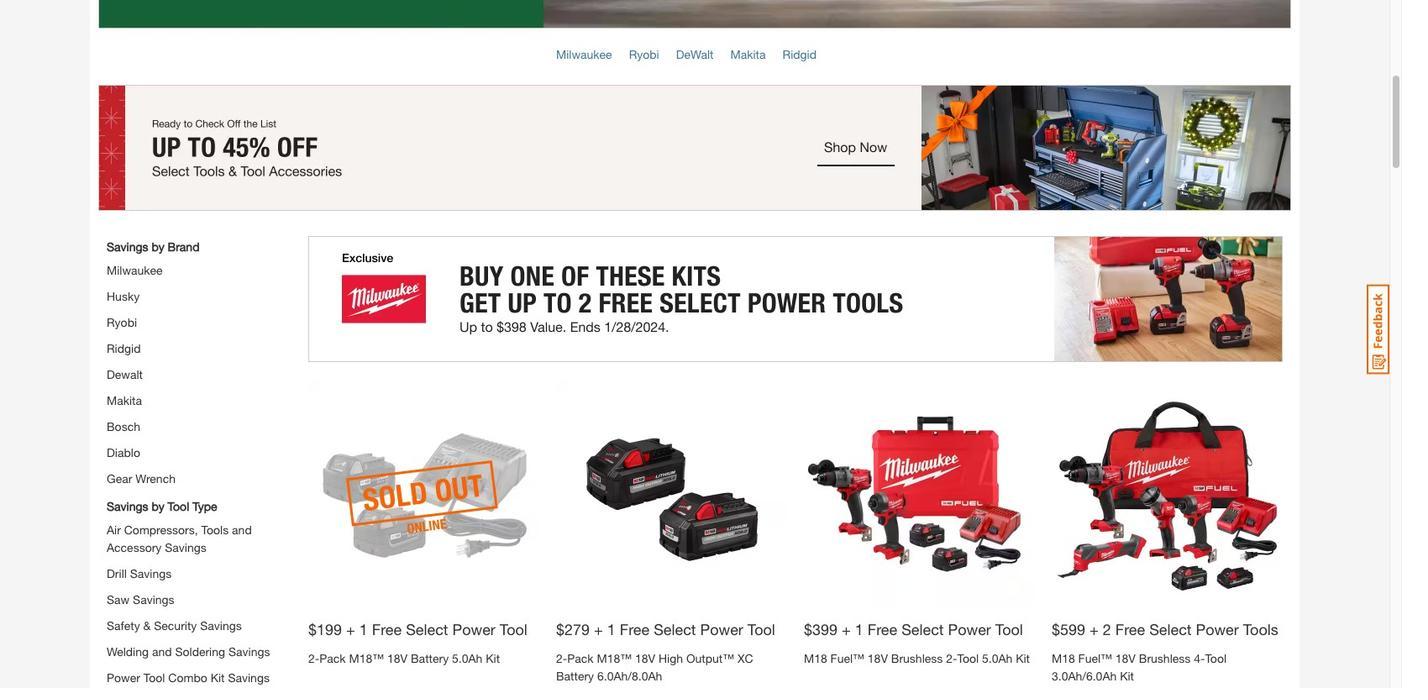 Task type: locate. For each thing, give the bounding box(es) containing it.
kit
[[486, 651, 500, 666], [1016, 651, 1030, 666], [1120, 669, 1135, 683], [211, 671, 225, 685]]

pack down $279 on the left bottom
[[567, 651, 594, 666]]

0 horizontal spatial makita link
[[107, 393, 142, 408]]

1 + from the left
[[346, 620, 355, 639]]

2 horizontal spatial 2-
[[946, 651, 958, 666]]

tools inside air compressors, tools and accessory savings
[[201, 523, 229, 537]]

milwaukee
[[556, 47, 612, 61], [107, 263, 163, 277]]

1 vertical spatial tools
[[1244, 620, 1279, 639]]

ryobi link
[[629, 47, 659, 61], [107, 315, 137, 329]]

up to 2 free select power tools with select tool kit purchase. ends 1/28/2024. image
[[98, 0, 1292, 29]]

0 vertical spatial tools
[[201, 523, 229, 537]]

3.0ah/6.0ah
[[1052, 669, 1117, 683]]

0 vertical spatial milwaukee
[[556, 47, 612, 61]]

1 horizontal spatial tools
[[1244, 620, 1279, 639]]

ready to check off the list. up to 45% off select tools & tool accessories. shop now image
[[98, 85, 1292, 211]]

m18™
[[349, 651, 384, 666], [597, 651, 632, 666]]

free up m18 fuel™ 18v brushless 2-tool 5.0ah kit
[[868, 620, 898, 639]]

2 horizontal spatial 1
[[855, 620, 864, 639]]

pack down $199
[[320, 651, 346, 666]]

makita link
[[731, 47, 766, 61], [107, 393, 142, 408]]

1 horizontal spatial 1
[[607, 620, 616, 639]]

3 free from the left
[[868, 620, 898, 639]]

m18 fuel™ 18v brushless 2-tool 5.0ah kit
[[804, 651, 1030, 666]]

power for $399 + 1 free select power tool
[[948, 620, 992, 639]]

5.0ah
[[452, 651, 483, 666], [982, 651, 1013, 666]]

fuel™ down the '$399' at the bottom of page
[[831, 651, 865, 666]]

0 horizontal spatial milwaukee link
[[107, 263, 163, 277]]

4 free from the left
[[1116, 620, 1146, 639]]

1 by from the top
[[152, 240, 164, 254]]

m18™ for $199
[[349, 651, 384, 666]]

1 vertical spatial battery
[[556, 669, 594, 683]]

1 vertical spatial ridgid
[[107, 341, 141, 356]]

m18 inside m18 fuel™ 18v brushless 4-tool 3.0ah/6.0ah kit
[[1052, 651, 1076, 666]]

0 horizontal spatial ryobi link
[[107, 315, 137, 329]]

0 horizontal spatial milwaukee
[[107, 263, 163, 277]]

tool left type
[[168, 499, 189, 514]]

1 vertical spatial and
[[152, 645, 172, 659]]

+ for $399
[[842, 620, 851, 639]]

brushless
[[892, 651, 943, 666], [1139, 651, 1191, 666]]

makita link right the dewalt
[[731, 47, 766, 61]]

by
[[152, 240, 164, 254], [152, 499, 164, 514]]

select
[[406, 620, 448, 639], [654, 620, 696, 639], [902, 620, 944, 639], [1150, 620, 1192, 639]]

1 m18™ from the left
[[349, 651, 384, 666]]

tool
[[168, 499, 189, 514], [500, 620, 528, 639], [748, 620, 776, 639], [996, 620, 1023, 639], [958, 651, 979, 666], [1206, 651, 1227, 666], [144, 671, 165, 685]]

and
[[232, 523, 252, 537], [152, 645, 172, 659]]

0 horizontal spatial ridgid link
[[107, 341, 141, 356]]

0 vertical spatial makita
[[731, 47, 766, 61]]

husky
[[107, 289, 140, 303]]

$279 + 1 free select power tool
[[556, 620, 776, 639]]

2 18v from the left
[[635, 651, 656, 666]]

savings up husky
[[107, 240, 148, 254]]

3 1 from the left
[[855, 620, 864, 639]]

welding
[[107, 645, 149, 659]]

power up 4- at right bottom
[[1196, 620, 1239, 639]]

power up output™
[[701, 620, 744, 639]]

18v down the $399 + 1 free select power tool
[[868, 651, 888, 666]]

1 horizontal spatial and
[[232, 523, 252, 537]]

and right compressors,
[[232, 523, 252, 537]]

diablo link
[[107, 445, 140, 460]]

1 horizontal spatial pack
[[567, 651, 594, 666]]

milwaukee link
[[556, 47, 612, 61], [107, 263, 163, 277]]

4 select from the left
[[1150, 620, 1192, 639]]

+
[[346, 620, 355, 639], [594, 620, 603, 639], [842, 620, 851, 639], [1090, 620, 1099, 639]]

power up the "2-pack m18™ 18v battery 5.0ah kit"
[[453, 620, 496, 639]]

makita down dewalt at the bottom of page
[[107, 393, 142, 408]]

6.0ah/8.0ah
[[598, 669, 663, 683]]

husky link
[[107, 289, 140, 303]]

0 vertical spatial and
[[232, 523, 252, 537]]

diablo
[[107, 445, 140, 460]]

select up m18 fuel™ 18v brushless 4-tool 3.0ah/6.0ah kit at the bottom of page
[[1150, 620, 1192, 639]]

1 horizontal spatial m18
[[1052, 651, 1076, 666]]

makita right the dewalt
[[731, 47, 766, 61]]

1 horizontal spatial ryobi
[[629, 47, 659, 61]]

2- inside 2-pack m18™ 18v high output™ xc battery 6.0ah/8.0ah
[[556, 651, 567, 666]]

fuel™ up 3.0ah/6.0ah at right
[[1079, 651, 1113, 666]]

drill savings link
[[107, 566, 172, 581]]

2 m18™ from the left
[[597, 651, 632, 666]]

18v up 6.0ah/8.0ah
[[635, 651, 656, 666]]

1 horizontal spatial m18™
[[597, 651, 632, 666]]

saw
[[107, 593, 130, 607]]

1 horizontal spatial 5.0ah
[[982, 651, 1013, 666]]

0 vertical spatial ryobi
[[629, 47, 659, 61]]

gear
[[107, 471, 132, 486]]

safety & security savings link
[[107, 619, 242, 633]]

1 right the '$399' at the bottom of page
[[855, 620, 864, 639]]

savings
[[107, 240, 148, 254], [107, 499, 148, 514], [165, 540, 207, 555], [130, 566, 172, 581], [133, 593, 174, 607], [200, 619, 242, 633], [229, 645, 270, 659], [228, 671, 270, 685]]

battery inside 2-pack m18™ 18v high output™ xc battery 6.0ah/8.0ah
[[556, 669, 594, 683]]

dewalt
[[676, 47, 714, 61]]

battery down the $199 + 1 free select power tool
[[411, 651, 449, 666]]

savings right combo
[[228, 671, 270, 685]]

1 horizontal spatial ryobi link
[[629, 47, 659, 61]]

free
[[372, 620, 402, 639], [620, 620, 650, 639], [868, 620, 898, 639], [1116, 620, 1146, 639]]

0 vertical spatial by
[[152, 240, 164, 254]]

by for brand
[[152, 240, 164, 254]]

2 1 from the left
[[607, 620, 616, 639]]

0 horizontal spatial ryobi
[[107, 315, 137, 329]]

2 by from the top
[[152, 499, 164, 514]]

select up the "2-pack m18™ 18v battery 5.0ah kit"
[[406, 620, 448, 639]]

2 2- from the left
[[556, 651, 567, 666]]

1 m18 from the left
[[804, 651, 828, 666]]

m18™ up 6.0ah/8.0ah
[[597, 651, 632, 666]]

2 fuel™ from the left
[[1079, 651, 1113, 666]]

1 1 from the left
[[360, 620, 368, 639]]

fuel™ inside m18 fuel™ 18v brushless 4-tool 3.0ah/6.0ah kit
[[1079, 651, 1113, 666]]

m18 for $599 + 2 free select power tools
[[1052, 651, 1076, 666]]

2- down the $399 + 1 free select power tool
[[946, 651, 958, 666]]

4 + from the left
[[1090, 620, 1099, 639]]

m18 down the '$399' at the bottom of page
[[804, 651, 828, 666]]

1 vertical spatial ridgid link
[[107, 341, 141, 356]]

pack inside 2-pack m18™ 18v high output™ xc battery 6.0ah/8.0ah
[[567, 651, 594, 666]]

tool left $279 on the left bottom
[[500, 620, 528, 639]]

18v inside m18 fuel™ 18v brushless 4-tool 3.0ah/6.0ah kit
[[1116, 651, 1136, 666]]

3 + from the left
[[842, 620, 851, 639]]

1 vertical spatial milwaukee
[[107, 263, 163, 277]]

ryobi link left the dewalt
[[629, 47, 659, 61]]

saw savings
[[107, 593, 174, 607]]

18v
[[387, 651, 408, 666], [635, 651, 656, 666], [868, 651, 888, 666], [1116, 651, 1136, 666]]

0 horizontal spatial tools
[[201, 523, 229, 537]]

select for $279
[[654, 620, 696, 639]]

1 right $279 on the left bottom
[[607, 620, 616, 639]]

m18™ down the $199 + 1 free select power tool
[[349, 651, 384, 666]]

tools
[[201, 523, 229, 537], [1244, 620, 1279, 639]]

power for $199 + 1 free select power tool
[[453, 620, 496, 639]]

wrench
[[135, 471, 176, 486]]

0 vertical spatial ridgid
[[783, 47, 817, 61]]

1 2- from the left
[[308, 651, 320, 666]]

0 horizontal spatial 2-
[[308, 651, 320, 666]]

1 vertical spatial ryobi link
[[107, 315, 137, 329]]

makita link down dewalt at the bottom of page
[[107, 393, 142, 408]]

0 horizontal spatial m18™
[[349, 651, 384, 666]]

ryobi link down husky
[[107, 315, 137, 329]]

1 horizontal spatial makita
[[731, 47, 766, 61]]

ryobi left the dewalt
[[629, 47, 659, 61]]

1 for $199
[[360, 620, 368, 639]]

1 pack from the left
[[320, 651, 346, 666]]

free up 2-pack m18™ 18v high output™ xc battery 6.0ah/8.0ah
[[620, 620, 650, 639]]

tool left combo
[[144, 671, 165, 685]]

2 select from the left
[[654, 620, 696, 639]]

0 vertical spatial makita link
[[731, 47, 766, 61]]

+ right $199
[[346, 620, 355, 639]]

1 vertical spatial makita link
[[107, 393, 142, 408]]

1 horizontal spatial battery
[[556, 669, 594, 683]]

m18
[[804, 651, 828, 666], [1052, 651, 1076, 666]]

savings inside air compressors, tools and accessory savings
[[165, 540, 207, 555]]

2- down $199
[[308, 651, 320, 666]]

tool inside m18 fuel™ 18v brushless 4-tool 3.0ah/6.0ah kit
[[1206, 651, 1227, 666]]

brushless down the $599 + 2 free select power tools
[[1139, 651, 1191, 666]]

0 horizontal spatial fuel™
[[831, 651, 865, 666]]

1 vertical spatial by
[[152, 499, 164, 514]]

output™
[[687, 651, 735, 666]]

1 free from the left
[[372, 620, 402, 639]]

air
[[107, 523, 121, 537]]

air compressors, tools and accessory savings link
[[107, 523, 252, 555]]

2 5.0ah from the left
[[982, 651, 1013, 666]]

by up compressors,
[[152, 499, 164, 514]]

and down safety & security savings
[[152, 645, 172, 659]]

fuel™ for 2
[[1079, 651, 1113, 666]]

1 for $279
[[607, 620, 616, 639]]

0 horizontal spatial m18
[[804, 651, 828, 666]]

2 pack from the left
[[567, 651, 594, 666]]

tool down the $599 + 2 free select power tools
[[1206, 651, 1227, 666]]

bosch
[[107, 419, 140, 434]]

1 fuel™ from the left
[[831, 651, 865, 666]]

ryobi
[[629, 47, 659, 61], [107, 315, 137, 329]]

2 free from the left
[[620, 620, 650, 639]]

$279
[[556, 620, 590, 639]]

1 horizontal spatial milwaukee
[[556, 47, 612, 61]]

3 select from the left
[[902, 620, 944, 639]]

battery
[[411, 651, 449, 666], [556, 669, 594, 683]]

0 vertical spatial ridgid link
[[783, 47, 817, 61]]

1 right $199
[[360, 620, 368, 639]]

dewalt
[[107, 367, 143, 382]]

0 horizontal spatial 1
[[360, 620, 368, 639]]

makita
[[731, 47, 766, 61], [107, 393, 142, 408]]

1 horizontal spatial 2-
[[556, 651, 567, 666]]

m18 fuel™ 18v brushless 4-tool 3.0ah/6.0ah kit
[[1052, 651, 1227, 683]]

ridgid link
[[783, 47, 817, 61], [107, 341, 141, 356]]

1 vertical spatial milwaukee link
[[107, 263, 163, 277]]

brushless down the $399 + 1 free select power tool
[[892, 651, 943, 666]]

select for $599
[[1150, 620, 1192, 639]]

bosch link
[[107, 419, 140, 434]]

1 5.0ah from the left
[[452, 651, 483, 666]]

milwaukee. buy one of these kits get up to 2 free select power tools up to $398 value. ends 1/28/2024. image
[[308, 236, 1283, 362]]

by for tool
[[152, 499, 164, 514]]

1 vertical spatial makita
[[107, 393, 142, 408]]

1
[[360, 620, 368, 639], [607, 620, 616, 639], [855, 620, 864, 639]]

2-
[[308, 651, 320, 666], [556, 651, 567, 666], [946, 651, 958, 666]]

makita for the makita 'link' to the bottom
[[107, 393, 142, 408]]

accessory
[[107, 540, 162, 555]]

1 select from the left
[[406, 620, 448, 639]]

2- for $199 + 1 free select power tool
[[308, 651, 320, 666]]

milwaukee for husky
[[107, 263, 163, 277]]

air compressors, tools and accessory savings
[[107, 523, 252, 555]]

0 vertical spatial milwaukee link
[[556, 47, 612, 61]]

free right 2 in the right of the page
[[1116, 620, 1146, 639]]

power for $599 + 2 free select power tools
[[1196, 620, 1239, 639]]

savings down compressors,
[[165, 540, 207, 555]]

ridgid
[[783, 47, 817, 61], [107, 341, 141, 356]]

makita for the rightmost the makita 'link'
[[731, 47, 766, 61]]

1 horizontal spatial milwaukee link
[[556, 47, 612, 61]]

select up the high
[[654, 620, 696, 639]]

1 horizontal spatial brushless
[[1139, 651, 1191, 666]]

0 horizontal spatial battery
[[411, 651, 449, 666]]

milwaukee link for ryobi
[[556, 47, 612, 61]]

1 horizontal spatial fuel™
[[1079, 651, 1113, 666]]

2-pack m18™ 18v battery 5.0ah kit
[[308, 651, 500, 666]]

0 horizontal spatial pack
[[320, 651, 346, 666]]

4 18v from the left
[[1116, 651, 1136, 666]]

2 m18 from the left
[[1052, 651, 1076, 666]]

0 horizontal spatial makita
[[107, 393, 142, 408]]

brushless inside m18 fuel™ 18v brushless 4-tool 3.0ah/6.0ah kit
[[1139, 651, 1191, 666]]

fuel™
[[831, 651, 865, 666], [1079, 651, 1113, 666]]

1 horizontal spatial makita link
[[731, 47, 766, 61]]

0 horizontal spatial brushless
[[892, 651, 943, 666]]

2- down $279 on the left bottom
[[556, 651, 567, 666]]

type
[[193, 499, 217, 514]]

+ right $279 on the left bottom
[[594, 620, 603, 639]]

1 horizontal spatial ridgid link
[[783, 47, 817, 61]]

2
[[1103, 620, 1112, 639]]

0 horizontal spatial ridgid
[[107, 341, 141, 356]]

by left brand
[[152, 240, 164, 254]]

1 brushless from the left
[[892, 651, 943, 666]]

gear wrench link
[[107, 471, 176, 486]]

power
[[453, 620, 496, 639], [701, 620, 744, 639], [948, 620, 992, 639], [1196, 620, 1239, 639], [107, 671, 140, 685]]

0 vertical spatial battery
[[411, 651, 449, 666]]

18v down the $199 + 1 free select power tool
[[387, 651, 408, 666]]

0 vertical spatial ryobi link
[[629, 47, 659, 61]]

pack
[[320, 651, 346, 666], [567, 651, 594, 666]]

4-
[[1194, 651, 1206, 666]]

+ right the '$399' at the bottom of page
[[842, 620, 851, 639]]

m18™ inside 2-pack m18™ 18v high output™ xc battery 6.0ah/8.0ah
[[597, 651, 632, 666]]

m18 up 3.0ah/6.0ah at right
[[1052, 651, 1076, 666]]

battery down $279 on the left bottom
[[556, 669, 594, 683]]

1 vertical spatial ryobi
[[107, 315, 137, 329]]

power up m18 fuel™ 18v brushless 2-tool 5.0ah kit
[[948, 620, 992, 639]]

2 brushless from the left
[[1139, 651, 1191, 666]]

+ left 2 in the right of the page
[[1090, 620, 1099, 639]]

select up m18 fuel™ 18v brushless 2-tool 5.0ah kit
[[902, 620, 944, 639]]

0 horizontal spatial 5.0ah
[[452, 651, 483, 666]]

18v up 3.0ah/6.0ah at right
[[1116, 651, 1136, 666]]

2 + from the left
[[594, 620, 603, 639]]

$399 + 1 free select power tool image
[[804, 379, 1035, 610]]

free up the "2-pack m18™ 18v battery 5.0ah kit"
[[372, 620, 402, 639]]

ryobi down husky
[[107, 315, 137, 329]]



Task type: vqa. For each thing, say whether or not it's contained in the screenshot.
3rd Select from right
yes



Task type: describe. For each thing, give the bounding box(es) containing it.
2- for $279 + 1 free select power tool
[[556, 651, 567, 666]]

safety
[[107, 619, 140, 633]]

free for $279
[[620, 620, 650, 639]]

tool down the $399 + 1 free select power tool
[[958, 651, 979, 666]]

savings by brand
[[107, 240, 200, 254]]

2-pack m18™ 18v high output™ xc battery 6.0ah/8.0ah
[[556, 651, 754, 683]]

m18 for $399 + 1 free select power tool
[[804, 651, 828, 666]]

1 horizontal spatial ridgid
[[783, 47, 817, 61]]

savings by tool type
[[107, 499, 217, 514]]

dewalt link
[[676, 47, 714, 61]]

milwaukee for ryobi
[[556, 47, 612, 61]]

pack for $199
[[320, 651, 346, 666]]

1 for $399
[[855, 620, 864, 639]]

+ for $599
[[1090, 620, 1099, 639]]

select for $399
[[902, 620, 944, 639]]

saw savings link
[[107, 593, 174, 607]]

$599 + 2 free select power tools image
[[1052, 379, 1283, 610]]

savings up saw savings 'link'
[[130, 566, 172, 581]]

+ for $279
[[594, 620, 603, 639]]

pack for $279
[[567, 651, 594, 666]]

feedback link image
[[1367, 284, 1390, 375]]

compressors,
[[124, 523, 198, 537]]

1 18v from the left
[[387, 651, 408, 666]]

power down welding
[[107, 671, 140, 685]]

gear wrench
[[107, 471, 176, 486]]

select for $199
[[406, 620, 448, 639]]

18v inside 2-pack m18™ 18v high output™ xc battery 6.0ah/8.0ah
[[635, 651, 656, 666]]

free for $399
[[868, 620, 898, 639]]

$399 + 1 free select power tool
[[804, 620, 1023, 639]]

0 horizontal spatial and
[[152, 645, 172, 659]]

$199 + 1 free select power tool
[[308, 620, 528, 639]]

welding and soldering savings link
[[107, 645, 270, 659]]

&
[[143, 619, 151, 633]]

tool left $599
[[996, 620, 1023, 639]]

$599
[[1052, 620, 1086, 639]]

savings up &
[[133, 593, 174, 607]]

free for $199
[[372, 620, 402, 639]]

high
[[659, 651, 683, 666]]

and inside air compressors, tools and accessory savings
[[232, 523, 252, 537]]

power tool combo kit savings
[[107, 671, 270, 685]]

security
[[154, 619, 197, 633]]

fuel™ for 1
[[831, 651, 865, 666]]

$199 + 1 free select power tool image
[[308, 379, 540, 610]]

$199
[[308, 620, 342, 639]]

+ for $199
[[346, 620, 355, 639]]

brushless for 1
[[892, 651, 943, 666]]

combo
[[168, 671, 207, 685]]

tool up xc
[[748, 620, 776, 639]]

power tool combo kit savings link
[[107, 671, 270, 685]]

xc
[[738, 651, 754, 666]]

milwaukee link for husky
[[107, 263, 163, 277]]

drill
[[107, 566, 127, 581]]

m18™ for $279
[[597, 651, 632, 666]]

$299 + 1 free select power tool image
[[556, 379, 787, 610]]

kit inside m18 fuel™ 18v brushless 4-tool 3.0ah/6.0ah kit
[[1120, 669, 1135, 683]]

3 18v from the left
[[868, 651, 888, 666]]

welding and soldering savings
[[107, 645, 270, 659]]

savings up air
[[107, 499, 148, 514]]

savings up soldering
[[200, 619, 242, 633]]

$599 + 2 free select power tools
[[1052, 620, 1279, 639]]

power for $279 + 1 free select power tool
[[701, 620, 744, 639]]

$399
[[804, 620, 838, 639]]

savings right soldering
[[229, 645, 270, 659]]

free for $599
[[1116, 620, 1146, 639]]

dewalt link
[[107, 367, 143, 382]]

drill savings
[[107, 566, 172, 581]]

soldering
[[175, 645, 225, 659]]

brand
[[168, 240, 200, 254]]

brushless for 2
[[1139, 651, 1191, 666]]

safety & security savings
[[107, 619, 242, 633]]

3 2- from the left
[[946, 651, 958, 666]]



